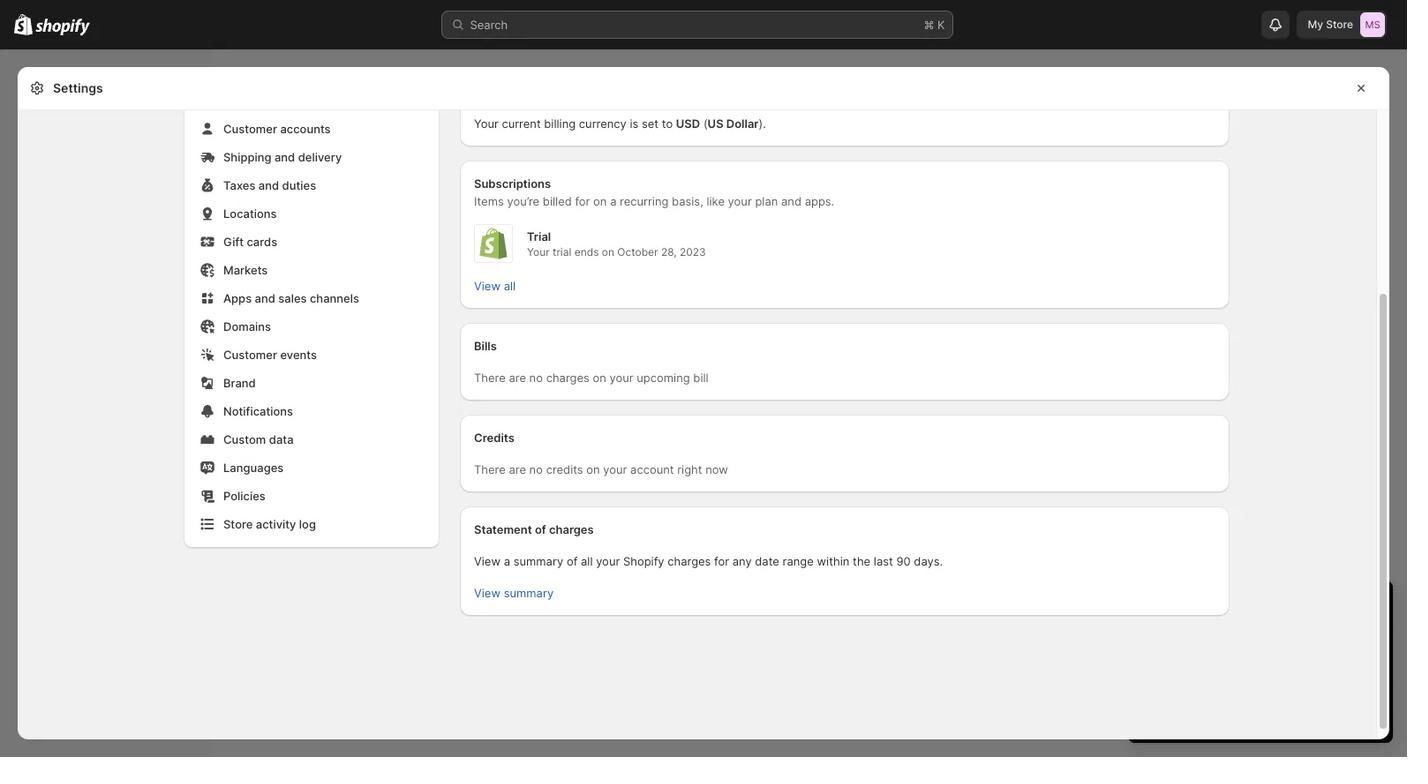 Task type: describe. For each thing, give the bounding box(es) containing it.
bills
[[474, 339, 497, 353]]

your for account
[[603, 463, 627, 477]]

your for shopify
[[596, 554, 620, 568]]

view a summary of all your shopify charges for any date range within the last 90 days.
[[474, 554, 943, 568]]

trial
[[527, 230, 551, 244]]

trial inside trial your trial ends on october 28, 2023
[[553, 245, 571, 259]]

customer events link
[[195, 342, 428, 367]]

october
[[617, 245, 658, 259]]

your inside dropdown button
[[1258, 597, 1295, 618]]

view all
[[474, 279, 516, 293]]

date
[[755, 554, 779, 568]]

delivery
[[298, 150, 342, 164]]

dollar
[[726, 117, 759, 131]]

ends
[[574, 245, 599, 259]]

left
[[1207, 597, 1234, 618]]

no for charges
[[529, 371, 543, 385]]

store activity log
[[223, 517, 316, 531]]

there are no charges on your upcoming bill
[[474, 371, 709, 385]]

credits
[[474, 431, 514, 445]]

languages link
[[195, 455, 428, 480]]

apps and sales channels link
[[195, 286, 428, 311]]

view for view a summary of all your shopify charges for any date range within the last 90 days.
[[474, 554, 501, 568]]

your current billing currency is set to usd ( us dollar ).
[[474, 117, 766, 131]]

subscriptions items you're billed for on a recurring basis, like your plan and apps.
[[474, 177, 834, 208]]

1 vertical spatial for
[[714, 554, 729, 568]]

upcoming
[[637, 371, 690, 385]]

taxes
[[223, 178, 255, 192]]

days
[[1162, 597, 1202, 618]]

accounts
[[280, 122, 331, 136]]

shipping
[[223, 150, 271, 164]]

shipping and delivery
[[223, 150, 342, 164]]

shopify
[[623, 554, 664, 568]]

markets link
[[195, 258, 428, 282]]

28,
[[661, 245, 677, 259]]

subscriptions
[[474, 177, 551, 191]]

range
[[783, 554, 814, 568]]

gift
[[223, 235, 244, 249]]

plan
[[755, 194, 778, 208]]

my store image
[[1360, 12, 1385, 37]]

now
[[705, 463, 728, 477]]

there for there are no charges on your upcoming bill
[[474, 371, 506, 385]]

settings dialog
[[18, 0, 1389, 750]]

items
[[474, 194, 504, 208]]

apps.
[[805, 194, 834, 208]]

brand
[[223, 376, 256, 390]]

in
[[1239, 597, 1253, 618]]

there for there are no credits on your account right now
[[474, 463, 506, 477]]

shipping and delivery link
[[195, 145, 428, 169]]

).
[[759, 117, 766, 131]]

your inside trial your trial ends on october 28, 2023
[[527, 245, 550, 259]]

on for ends
[[602, 245, 614, 259]]

customer accounts
[[223, 122, 331, 136]]

set
[[642, 117, 659, 131]]

0 horizontal spatial a
[[504, 554, 510, 568]]

0 vertical spatial charges
[[546, 371, 589, 385]]

taxes and duties
[[223, 178, 316, 192]]

your inside the subscriptions items you're billed for on a recurring basis, like your plan and apps.
[[728, 194, 752, 208]]

my
[[1308, 18, 1323, 31]]

custom data
[[223, 433, 294, 447]]

trial your trial ends on october 28, 2023
[[527, 230, 706, 259]]

log
[[299, 517, 316, 531]]

3 days left in your trial element
[[1128, 627, 1393, 743]]

view all link
[[463, 274, 526, 298]]

duties
[[282, 178, 316, 192]]

you're
[[507, 194, 540, 208]]

the
[[853, 554, 871, 568]]

is
[[630, 117, 639, 131]]

statement
[[474, 523, 532, 537]]

locations
[[223, 207, 277, 221]]

notifications
[[223, 404, 293, 418]]

basis,
[[672, 194, 703, 208]]

(
[[703, 117, 708, 131]]

gift cards link
[[195, 230, 428, 254]]

markets
[[223, 263, 268, 277]]

⌘ k
[[924, 18, 945, 32]]

are for credits
[[509, 463, 526, 477]]

account
[[630, 463, 674, 477]]

90
[[896, 554, 911, 568]]

view for view summary
[[474, 586, 501, 600]]

languages
[[223, 461, 284, 475]]

all inside "link"
[[504, 279, 516, 293]]

billed
[[543, 194, 572, 208]]

cards
[[247, 235, 277, 249]]

domains
[[223, 320, 271, 334]]

a inside the subscriptions items you're billed for on a recurring basis, like your plan and apps.
[[610, 194, 617, 208]]

view summary link
[[463, 581, 564, 606]]

taxes and duties link
[[195, 173, 428, 198]]



Task type: vqa. For each thing, say whether or not it's contained in the screenshot.
1st ARE from the bottom
yes



Task type: locate. For each thing, give the bounding box(es) containing it.
your left shopify
[[596, 554, 620, 568]]

0 horizontal spatial shopify image
[[14, 14, 33, 35]]

no
[[529, 371, 543, 385], [529, 463, 543, 477]]

trial right the in
[[1300, 597, 1331, 618]]

and right plan
[[781, 194, 802, 208]]

are down the credits
[[509, 463, 526, 477]]

credits
[[546, 463, 583, 477]]

0 vertical spatial all
[[504, 279, 516, 293]]

1 horizontal spatial of
[[567, 554, 578, 568]]

and down customer accounts
[[274, 150, 295, 164]]

on right "credits"
[[586, 463, 600, 477]]

channels
[[310, 291, 359, 305]]

shopify image
[[14, 14, 33, 35], [36, 18, 90, 36]]

2 are from the top
[[509, 463, 526, 477]]

on right billed
[[593, 194, 607, 208]]

1 vertical spatial your
[[527, 245, 550, 259]]

and inside the subscriptions items you're billed for on a recurring basis, like your plan and apps.
[[781, 194, 802, 208]]

store inside settings dialog
[[223, 517, 253, 531]]

1 vertical spatial there
[[474, 463, 506, 477]]

summary
[[513, 554, 563, 568], [504, 586, 554, 600]]

apps and sales channels
[[223, 291, 359, 305]]

view for view all
[[474, 279, 501, 293]]

and for apps and sales channels
[[255, 291, 275, 305]]

usd
[[676, 117, 700, 131]]

search
[[470, 18, 508, 32]]

days.
[[914, 554, 943, 568]]

customer for customer events
[[223, 348, 277, 362]]

current
[[502, 117, 541, 131]]

k
[[937, 18, 945, 32]]

your left account
[[603, 463, 627, 477]]

currency
[[579, 117, 627, 131]]

0 vertical spatial your
[[474, 117, 499, 131]]

activity
[[256, 517, 296, 531]]

custom data link
[[195, 427, 428, 452]]

0 horizontal spatial all
[[504, 279, 516, 293]]

your left current
[[474, 117, 499, 131]]

there are no credits on your account right now
[[474, 463, 728, 477]]

within
[[817, 554, 850, 568]]

view summary
[[474, 586, 554, 600]]

locations link
[[195, 201, 428, 226]]

for inside the subscriptions items you're billed for on a recurring basis, like your plan and apps.
[[575, 194, 590, 208]]

of down statement of charges
[[567, 554, 578, 568]]

1 horizontal spatial shopify image
[[36, 18, 90, 36]]

and right "apps"
[[255, 291, 275, 305]]

are for bills
[[509, 371, 526, 385]]

0 vertical spatial of
[[535, 523, 546, 537]]

view inside "link"
[[474, 279, 501, 293]]

1 vertical spatial view
[[474, 554, 501, 568]]

on for credits
[[586, 463, 600, 477]]

like
[[707, 194, 725, 208]]

there down the credits
[[474, 463, 506, 477]]

2 view from the top
[[474, 554, 501, 568]]

3
[[1146, 597, 1157, 618]]

apps
[[223, 291, 252, 305]]

1 vertical spatial a
[[504, 554, 510, 568]]

there down bills
[[474, 371, 506, 385]]

of right statement on the bottom left of page
[[535, 523, 546, 537]]

all
[[504, 279, 516, 293], [581, 554, 593, 568]]

settings
[[53, 80, 103, 95]]

1 customer from the top
[[223, 122, 277, 136]]

data
[[269, 433, 294, 447]]

gift cards
[[223, 235, 277, 249]]

on
[[593, 194, 607, 208], [602, 245, 614, 259], [593, 371, 606, 385], [586, 463, 600, 477]]

your
[[474, 117, 499, 131], [527, 245, 550, 259]]

my store
[[1308, 18, 1353, 31]]

1 horizontal spatial your
[[527, 245, 550, 259]]

and for taxes and duties
[[258, 178, 279, 192]]

2 customer from the top
[[223, 348, 277, 362]]

trial
[[553, 245, 571, 259], [1300, 597, 1331, 618]]

1 horizontal spatial all
[[581, 554, 593, 568]]

store down policies on the left bottom of the page
[[223, 517, 253, 531]]

customer events
[[223, 348, 317, 362]]

0 horizontal spatial your
[[474, 117, 499, 131]]

1 vertical spatial summary
[[504, 586, 554, 600]]

1 vertical spatial trial
[[1300, 597, 1331, 618]]

on for charges
[[593, 371, 606, 385]]

2 vertical spatial view
[[474, 586, 501, 600]]

1 horizontal spatial trial
[[1300, 597, 1331, 618]]

for
[[575, 194, 590, 208], [714, 554, 729, 568]]

a
[[610, 194, 617, 208], [504, 554, 510, 568]]

your
[[728, 194, 752, 208], [610, 371, 633, 385], [603, 463, 627, 477], [596, 554, 620, 568], [1258, 597, 1295, 618]]

bill
[[693, 371, 709, 385]]

domains link
[[195, 314, 428, 339]]

no for credits
[[529, 463, 543, 477]]

on right ends
[[602, 245, 614, 259]]

1 are from the top
[[509, 371, 526, 385]]

and for shipping and delivery
[[274, 150, 295, 164]]

store activity log link
[[195, 512, 428, 537]]

to
[[662, 117, 673, 131]]

right
[[677, 463, 702, 477]]

trial left ends
[[553, 245, 571, 259]]

customer for customer accounts
[[223, 122, 277, 136]]

0 horizontal spatial for
[[575, 194, 590, 208]]

on left the upcoming
[[593, 371, 606, 385]]

billing
[[544, 117, 576, 131]]

3 days left in your trial button
[[1128, 581, 1393, 618]]

1 view from the top
[[474, 279, 501, 293]]

1 horizontal spatial store
[[1326, 18, 1353, 31]]

view
[[474, 279, 501, 293], [474, 554, 501, 568], [474, 586, 501, 600]]

store
[[1326, 18, 1353, 31], [223, 517, 253, 531]]

for right billed
[[575, 194, 590, 208]]

0 vertical spatial store
[[1326, 18, 1353, 31]]

1 vertical spatial of
[[567, 554, 578, 568]]

dialog
[[1396, 67, 1407, 750]]

your left the upcoming
[[610, 371, 633, 385]]

1 vertical spatial store
[[223, 517, 253, 531]]

0 horizontal spatial trial
[[553, 245, 571, 259]]

2 there from the top
[[474, 463, 506, 477]]

1 horizontal spatial a
[[610, 194, 617, 208]]

shopify logo image
[[478, 228, 509, 260]]

0 vertical spatial summary
[[513, 554, 563, 568]]

events
[[280, 348, 317, 362]]

are
[[509, 371, 526, 385], [509, 463, 526, 477]]

0 vertical spatial trial
[[553, 245, 571, 259]]

0 vertical spatial view
[[474, 279, 501, 293]]

1 vertical spatial charges
[[549, 523, 594, 537]]

and right taxes
[[258, 178, 279, 192]]

2 no from the top
[[529, 463, 543, 477]]

any
[[732, 554, 752, 568]]

your right like
[[728, 194, 752, 208]]

trial inside dropdown button
[[1300, 597, 1331, 618]]

last
[[874, 554, 893, 568]]

0 horizontal spatial store
[[223, 517, 253, 531]]

brand link
[[195, 371, 428, 395]]

⌘
[[924, 18, 934, 32]]

1 no from the top
[[529, 371, 543, 385]]

2 vertical spatial charges
[[668, 554, 711, 568]]

there
[[474, 371, 506, 385], [474, 463, 506, 477]]

0 vertical spatial there
[[474, 371, 506, 385]]

0 horizontal spatial of
[[535, 523, 546, 537]]

0 vertical spatial are
[[509, 371, 526, 385]]

on inside the subscriptions items you're billed for on a recurring basis, like your plan and apps.
[[593, 194, 607, 208]]

0 vertical spatial for
[[575, 194, 590, 208]]

customer
[[223, 122, 277, 136], [223, 348, 277, 362]]

1 there from the top
[[474, 371, 506, 385]]

3 view from the top
[[474, 586, 501, 600]]

your right the in
[[1258, 597, 1295, 618]]

0 vertical spatial no
[[529, 371, 543, 385]]

are up the credits
[[509, 371, 526, 385]]

us
[[708, 117, 723, 131]]

policies link
[[195, 484, 428, 508]]

1 horizontal spatial for
[[714, 554, 729, 568]]

1 vertical spatial are
[[509, 463, 526, 477]]

sales
[[278, 291, 307, 305]]

a left recurring at the left
[[610, 194, 617, 208]]

all down shopify logo
[[504, 279, 516, 293]]

policies
[[223, 489, 265, 503]]

0 vertical spatial a
[[610, 194, 617, 208]]

2023
[[680, 245, 706, 259]]

customer down domains
[[223, 348, 277, 362]]

charges
[[546, 371, 589, 385], [549, 523, 594, 537], [668, 554, 711, 568]]

store right my
[[1326, 18, 1353, 31]]

your down the trial
[[527, 245, 550, 259]]

on inside trial your trial ends on october 28, 2023
[[602, 245, 614, 259]]

for left any on the bottom right
[[714, 554, 729, 568]]

3 days left in your trial
[[1146, 597, 1331, 618]]

0 vertical spatial customer
[[223, 122, 277, 136]]

customer up shipping
[[223, 122, 277, 136]]

all left shopify
[[581, 554, 593, 568]]

1 vertical spatial customer
[[223, 348, 277, 362]]

1 vertical spatial no
[[529, 463, 543, 477]]

your for upcoming
[[610, 371, 633, 385]]

notifications link
[[195, 399, 428, 424]]

statement of charges
[[474, 523, 594, 537]]

a down statement on the bottom left of page
[[504, 554, 510, 568]]

customer accounts link
[[195, 117, 428, 141]]

1 vertical spatial all
[[581, 554, 593, 568]]



